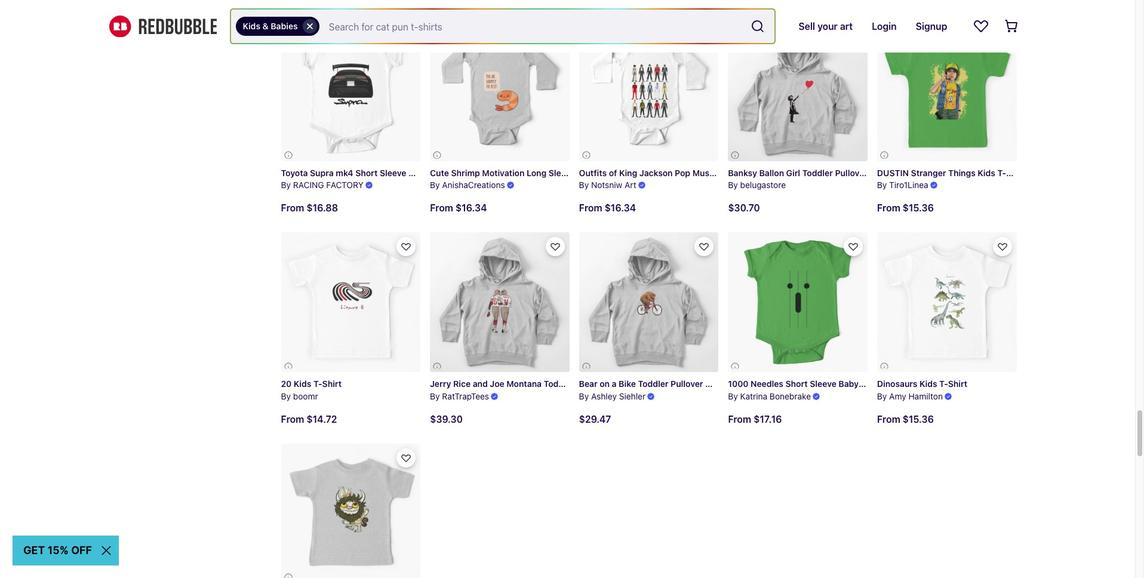 Task type: describe. For each thing, give the bounding box(es) containing it.
t- for 20 kids t-shirt by boomr
[[314, 379, 322, 389]]

from $15.36 for amy
[[877, 414, 934, 425]]

factory
[[326, 180, 364, 190]]

2 horizontal spatial shirt
[[1006, 168, 1026, 178]]

tiro1linea
[[889, 180, 929, 190]]

0 horizontal spatial hoodie
[[611, 379, 640, 389]]

dustin stranger things kids t-shirt image
[[877, 22, 1017, 161]]

20 kids t-shirt image
[[281, 233, 421, 372]]

2 horizontal spatial sleeve
[[810, 379, 837, 389]]

dinosaurs
[[877, 379, 918, 389]]

$39.30
[[430, 414, 463, 425]]

from $15.36 for tiro1linea
[[877, 203, 934, 213]]

from for by amy hamilton
[[877, 414, 900, 425]]

$17.16
[[754, 414, 782, 425]]

shirt for 20 kids t-shirt by boomr
[[322, 379, 342, 389]]

kids inside 20 kids t-shirt by boomr
[[294, 379, 311, 389]]

cute shrimp motivation long sleeve baby one-piece
[[430, 168, 642, 178]]

notsniw
[[591, 180, 623, 190]]

kids up "hamilton"
[[920, 379, 937, 389]]

Kids & Babies field
[[231, 10, 775, 43]]

banksy ballon girl toddler pullover hoodie image
[[728, 22, 868, 161]]

cute
[[430, 168, 449, 178]]

1000 needles short sleeve baby one-piece
[[728, 379, 903, 389]]

1000
[[728, 379, 749, 389]]

kids inside kids & babies button
[[243, 21, 260, 31]]

katrina
[[740, 391, 768, 401]]

piece for $16.34
[[620, 168, 642, 178]]

by for jerry rice and joe montana toddler pullover hoodie
[[430, 391, 440, 401]]

rattraptees
[[442, 391, 489, 401]]

toddler inside the banksy ballon girl toddler pullover hoodie by belugastore
[[803, 168, 833, 178]]

baby for $16.88
[[409, 168, 429, 178]]

banksy
[[728, 168, 757, 178]]

1 horizontal spatial pullover
[[671, 379, 703, 389]]

by notsniw art
[[579, 180, 636, 190]]

by tiro1linea
[[877, 180, 929, 190]]

dinosaurs kids t-shirt image
[[877, 233, 1017, 372]]

by racing factory
[[281, 180, 364, 190]]

2 horizontal spatial t-
[[998, 168, 1006, 178]]

0 vertical spatial short
[[355, 168, 378, 178]]

0 horizontal spatial toddler
[[544, 379, 574, 389]]

by amy hamilton
[[877, 391, 943, 401]]

jerry
[[430, 379, 451, 389]]

babies
[[271, 21, 298, 31]]

supra
[[310, 168, 334, 178]]

shirt for dinosaurs kids t-shirt
[[948, 379, 968, 389]]

art
[[625, 180, 636, 190]]

needles
[[751, 379, 784, 389]]

&
[[263, 21, 269, 31]]

things
[[948, 168, 976, 178]]

jerry rice and joe montana toddler pullover hoodie
[[430, 379, 640, 389]]

toyota supra mk4 short sleeve baby one-piece
[[281, 168, 473, 178]]

1 horizontal spatial hoodie
[[705, 379, 734, 389]]

by ashley siehler
[[579, 391, 646, 401]]

sleeve for from $16.88
[[380, 168, 406, 178]]

$15.36 for tiro1linea
[[903, 203, 934, 213]]

an ode to wild things baby t-shirt image
[[281, 444, 421, 578]]

stranger
[[911, 168, 946, 178]]

from for by katrina bonebrake
[[728, 414, 751, 425]]

$29.47
[[579, 414, 611, 425]]

20
[[281, 379, 292, 389]]

racing
[[293, 180, 324, 190]]

motivation
[[482, 168, 525, 178]]

ballon
[[759, 168, 784, 178]]

kids & babies
[[243, 21, 298, 31]]

bear on a bike toddler pullover hoodie image
[[579, 233, 719, 372]]

0 horizontal spatial pullover
[[576, 379, 609, 389]]

baby for $16.34
[[577, 168, 598, 178]]

1 horizontal spatial toddler
[[638, 379, 669, 389]]

belugastore
[[740, 180, 786, 190]]

bear
[[579, 379, 598, 389]]

pullover inside the banksy ballon girl toddler pullover hoodie by belugastore
[[835, 168, 868, 178]]

rice
[[453, 379, 471, 389]]

hamilton
[[909, 391, 943, 401]]

$15.36 for amy
[[903, 414, 934, 425]]

dustin
[[877, 168, 909, 178]]

from $16.34 for notsniw
[[579, 203, 636, 213]]

$16.34 for anishacreations
[[456, 203, 487, 213]]



Task type: locate. For each thing, give the bounding box(es) containing it.
pullover left dustin
[[835, 168, 868, 178]]

2 horizontal spatial baby
[[839, 379, 859, 389]]

anishacreations
[[442, 180, 505, 190]]

kids left &
[[243, 21, 260, 31]]

0 horizontal spatial $16.34
[[456, 203, 487, 213]]

baby left cute
[[409, 168, 429, 178]]

from $17.16
[[728, 414, 782, 425]]

dustin stranger things kids t-shirt
[[877, 168, 1026, 178]]

from $16.34 down by anishacreations
[[430, 203, 487, 213]]

from $16.34 down by notsniw art
[[579, 203, 636, 213]]

piece
[[451, 168, 473, 178], [620, 168, 642, 178], [881, 379, 903, 389]]

from for by tiro1linea
[[877, 203, 900, 213]]

by inside 20 kids t-shirt by boomr
[[281, 391, 291, 401]]

cute shrimp motivation long sleeve baby one-piece image
[[430, 22, 570, 161]]

0 horizontal spatial baby
[[409, 168, 429, 178]]

baby left 'dinosaurs'
[[839, 379, 859, 389]]

from $15.36
[[877, 203, 934, 213], [877, 414, 934, 425]]

one- left shrimp
[[431, 168, 451, 178]]

$16.88
[[307, 203, 338, 213]]

1 $15.36 from the top
[[903, 203, 934, 213]]

shirt
[[1006, 168, 1026, 178], [322, 379, 342, 389], [948, 379, 968, 389]]

siehler
[[619, 391, 646, 401]]

0 horizontal spatial t-
[[314, 379, 322, 389]]

sleeve up bonebrake
[[810, 379, 837, 389]]

pullover left the 1000
[[671, 379, 703, 389]]

1 horizontal spatial short
[[786, 379, 808, 389]]

and
[[473, 379, 488, 389]]

1 horizontal spatial $16.34
[[605, 203, 636, 213]]

1 horizontal spatial piece
[[620, 168, 642, 178]]

1 horizontal spatial t-
[[940, 379, 948, 389]]

short
[[355, 168, 378, 178], [786, 379, 808, 389]]

$30.70
[[728, 203, 760, 213]]

by down dustin
[[877, 180, 887, 190]]

shrimp
[[451, 168, 480, 178]]

piece up by anishacreations
[[451, 168, 473, 178]]

from for by anishacreations
[[430, 203, 453, 213]]

2 horizontal spatial pullover
[[835, 168, 868, 178]]

joe
[[490, 379, 504, 389]]

by left amy
[[877, 391, 887, 401]]

1 horizontal spatial shirt
[[948, 379, 968, 389]]

by for 1000 needles short sleeve baby one-piece
[[728, 391, 738, 401]]

by down cute
[[430, 180, 440, 190]]

$16.34
[[456, 203, 487, 213], [605, 203, 636, 213]]

t-
[[998, 168, 1006, 178], [314, 379, 322, 389], [940, 379, 948, 389]]

from down boomr
[[281, 414, 304, 424]]

t- right the things
[[998, 168, 1006, 178]]

by for cute shrimp motivation long sleeve baby one-piece
[[430, 180, 440, 190]]

one- for from $16.88
[[431, 168, 451, 178]]

2 horizontal spatial toddler
[[803, 168, 833, 178]]

$15.36 down tiro1linea
[[903, 203, 934, 213]]

$14.72
[[307, 414, 337, 424]]

banksy ballon girl toddler pullover hoodie by belugastore
[[728, 168, 898, 190]]

0 horizontal spatial short
[[355, 168, 378, 178]]

t- for dinosaurs kids t-shirt
[[940, 379, 948, 389]]

2 from $15.36 from the top
[[877, 414, 934, 425]]

piece for $16.88
[[451, 168, 473, 178]]

montana
[[507, 379, 542, 389]]

redbubble logo image
[[109, 15, 216, 37]]

2 $15.36 from the top
[[903, 414, 934, 425]]

from for by notsniw art
[[579, 203, 602, 213]]

from $16.34 for anishacreations
[[430, 203, 487, 213]]

bear on a bike toddler pullover hoodie
[[579, 379, 734, 389]]

1 horizontal spatial sleeve
[[549, 168, 575, 178]]

long
[[527, 168, 547, 178]]

one- up by notsniw art
[[600, 168, 620, 178]]

t- up "hamilton"
[[940, 379, 948, 389]]

from $15.36 down by tiro1linea
[[877, 203, 934, 213]]

from down katrina
[[728, 414, 751, 425]]

kids & babies button
[[236, 17, 319, 36]]

by down banksy
[[728, 180, 738, 190]]

by left notsniw
[[579, 180, 589, 190]]

a
[[612, 379, 617, 389]]

0 horizontal spatial shirt
[[322, 379, 342, 389]]

by for dinosaurs kids t-shirt
[[877, 391, 887, 401]]

from $14.72
[[281, 414, 337, 424]]

by down the 1000
[[728, 391, 738, 401]]

outfits of king jackson pop music fashion long sleeve baby one-piece image
[[579, 22, 719, 161]]

from down by tiro1linea
[[877, 203, 900, 213]]

0 horizontal spatial from $16.34
[[430, 203, 487, 213]]

bonebrake
[[770, 391, 811, 401]]

$15.36 down "hamilton"
[[903, 414, 934, 425]]

kids
[[243, 21, 260, 31], [978, 168, 996, 178], [294, 379, 311, 389], [920, 379, 937, 389]]

$16.34 down anishacreations
[[456, 203, 487, 213]]

one-
[[431, 168, 451, 178], [600, 168, 620, 178], [861, 379, 881, 389]]

by down toyota
[[281, 180, 291, 190]]

jerry rice and joe montana toddler pullover hoodie image
[[430, 233, 570, 372]]

baby
[[409, 168, 429, 178], [577, 168, 598, 178], [839, 379, 859, 389]]

dinosaurs kids t-shirt
[[877, 379, 968, 389]]

0 horizontal spatial one-
[[431, 168, 451, 178]]

pullover
[[835, 168, 868, 178], [576, 379, 609, 389], [671, 379, 703, 389]]

hoodie
[[870, 168, 898, 178], [611, 379, 640, 389], [705, 379, 734, 389]]

1 horizontal spatial one-
[[600, 168, 620, 178]]

toyota supra mk4 short sleeve baby one-piece image
[[281, 22, 421, 161]]

amy
[[889, 391, 906, 401]]

short right mk4 on the left top of the page
[[355, 168, 378, 178]]

one- for from $16.34
[[600, 168, 620, 178]]

toddler up siehler
[[638, 379, 669, 389]]

by for bear on a bike toddler pullover hoodie
[[579, 391, 589, 401]]

shirt inside 20 kids t-shirt by boomr
[[322, 379, 342, 389]]

by anishacreations
[[430, 180, 505, 190]]

t- up boomr
[[314, 379, 322, 389]]

1 from $15.36 from the top
[[877, 203, 934, 213]]

mk4
[[336, 168, 353, 178]]

hoodie up by tiro1linea
[[870, 168, 898, 178]]

2 horizontal spatial hoodie
[[870, 168, 898, 178]]

0 horizontal spatial sleeve
[[380, 168, 406, 178]]

20 kids t-shirt by boomr
[[281, 379, 342, 401]]

by for toyota supra mk4 short sleeve baby one-piece
[[281, 180, 291, 190]]

on
[[600, 379, 610, 389]]

toddler
[[803, 168, 833, 178], [544, 379, 574, 389], [638, 379, 669, 389]]

from for by racing factory
[[281, 203, 304, 213]]

0 vertical spatial $15.36
[[903, 203, 934, 213]]

$15.36
[[903, 203, 934, 213], [903, 414, 934, 425]]

by rattraptees
[[430, 391, 489, 401]]

hoodie up siehler
[[611, 379, 640, 389]]

from $15.36 down by amy hamilton
[[877, 414, 934, 425]]

by katrina bonebrake
[[728, 391, 811, 401]]

1 horizontal spatial baby
[[577, 168, 598, 178]]

from down notsniw
[[579, 203, 602, 213]]

pullover up ashley
[[576, 379, 609, 389]]

hoodie left needles
[[705, 379, 734, 389]]

sleeve right long
[[549, 168, 575, 178]]

one- up by amy hamilton
[[861, 379, 881, 389]]

1 from $16.34 from the left
[[430, 203, 487, 213]]

sleeve
[[380, 168, 406, 178], [549, 168, 575, 178], [810, 379, 837, 389]]

sleeve left cute
[[380, 168, 406, 178]]

short up bonebrake
[[786, 379, 808, 389]]

Search term search field
[[319, 10, 746, 43]]

from $16.88
[[281, 203, 338, 213]]

$16.34 down art
[[605, 203, 636, 213]]

piece up art
[[620, 168, 642, 178]]

ashley
[[591, 391, 617, 401]]

1 $16.34 from the left
[[456, 203, 487, 213]]

kids right the things
[[978, 168, 996, 178]]

2 horizontal spatial piece
[[881, 379, 903, 389]]

$16.34 for notsniw
[[605, 203, 636, 213]]

kids up boomr
[[294, 379, 311, 389]]

sleeve for from $16.34
[[549, 168, 575, 178]]

toddler left bear on the bottom right of the page
[[544, 379, 574, 389]]

girl
[[786, 168, 800, 178]]

from down by anishacreations
[[430, 203, 453, 213]]

boomr
[[293, 391, 318, 401]]

2 from $16.34 from the left
[[579, 203, 636, 213]]

from down amy
[[877, 414, 900, 425]]

from down racing
[[281, 203, 304, 213]]

by
[[281, 180, 291, 190], [430, 180, 440, 190], [728, 180, 738, 190], [579, 180, 589, 190], [877, 180, 887, 190], [281, 391, 291, 401], [430, 391, 440, 401], [728, 391, 738, 401], [579, 391, 589, 401], [877, 391, 887, 401]]

0 horizontal spatial piece
[[451, 168, 473, 178]]

piece up amy
[[881, 379, 903, 389]]

t- inside 20 kids t-shirt by boomr
[[314, 379, 322, 389]]

baby up notsniw
[[577, 168, 598, 178]]

by inside the banksy ballon girl toddler pullover hoodie by belugastore
[[728, 180, 738, 190]]

by down the jerry
[[430, 391, 440, 401]]

0 vertical spatial from $15.36
[[877, 203, 934, 213]]

by down bear on the bottom right of the page
[[579, 391, 589, 401]]

from $16.34
[[430, 203, 487, 213], [579, 203, 636, 213]]

1 vertical spatial short
[[786, 379, 808, 389]]

by down "20"
[[281, 391, 291, 401]]

1 horizontal spatial from $16.34
[[579, 203, 636, 213]]

2 $16.34 from the left
[[605, 203, 636, 213]]

by for dustin stranger things kids t-shirt
[[877, 180, 887, 190]]

toyota
[[281, 168, 308, 178]]

from
[[281, 203, 304, 213], [430, 203, 453, 213], [579, 203, 602, 213], [877, 203, 900, 213], [281, 414, 304, 424], [728, 414, 751, 425], [877, 414, 900, 425]]

hoodie inside the banksy ballon girl toddler pullover hoodie by belugastore
[[870, 168, 898, 178]]

2 horizontal spatial one-
[[861, 379, 881, 389]]

toddler right girl
[[803, 168, 833, 178]]

1 vertical spatial from $15.36
[[877, 414, 934, 425]]

1 vertical spatial $15.36
[[903, 414, 934, 425]]

1000 needles short sleeve baby one-piece image
[[728, 233, 868, 372]]

bike
[[619, 379, 636, 389]]



Task type: vqa. For each thing, say whether or not it's contained in the screenshot.
NEEDLES on the bottom
yes



